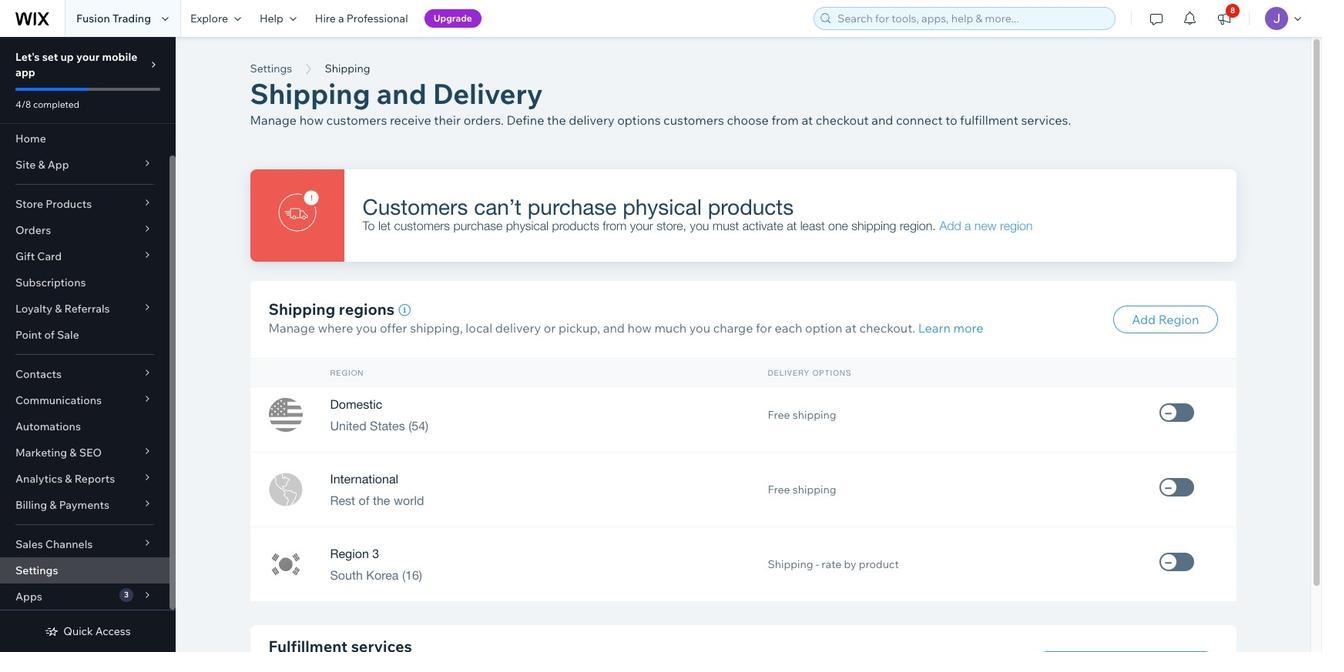 Task type: describe. For each thing, give the bounding box(es) containing it.
reports
[[74, 472, 115, 486]]

apps
[[15, 590, 42, 604]]

connect
[[896, 112, 943, 128]]

analytics & reports button
[[0, 466, 170, 492]]

marketing & seo button
[[0, 440, 170, 466]]

a inside the hire a professional "link"
[[338, 12, 344, 25]]

free for international rest of the world
[[768, 483, 790, 497]]

communications
[[15, 394, 102, 408]]

pickup,
[[559, 321, 600, 336]]

1 horizontal spatial purchase
[[528, 194, 617, 219]]

choose
[[727, 112, 769, 128]]

services.
[[1021, 112, 1071, 128]]

& for loyalty
[[55, 302, 62, 316]]

add inside customers can't purchase physical products to let customers purchase physical products from your store, you must activate at least one shipping region. add a new region
[[939, 219, 961, 233]]

rate
[[822, 558, 842, 572]]

upgrade
[[434, 12, 472, 24]]

activate
[[742, 219, 783, 233]]

customers
[[363, 194, 468, 219]]

sales channels button
[[0, 532, 170, 558]]

your inside 'let's set up your mobile app'
[[76, 50, 100, 64]]

more
[[953, 321, 984, 336]]

channels
[[45, 538, 93, 552]]

orders button
[[0, 217, 170, 243]]

& for analytics
[[65, 472, 72, 486]]

shipping and delivery manage how customers receive their orders. define the delivery options customers choose from at checkout and connect to fulfillment services.
[[250, 76, 1071, 128]]

0 vertical spatial and
[[377, 76, 427, 111]]

for
[[756, 321, 772, 336]]

upgrade button
[[424, 9, 481, 28]]

1 horizontal spatial products
[[708, 194, 794, 219]]

quick access
[[63, 625, 131, 639]]

each
[[775, 321, 802, 336]]

communications button
[[0, 388, 170, 414]]

receive
[[390, 112, 431, 128]]

app
[[15, 65, 35, 79]]

app
[[48, 158, 69, 172]]

the inside international rest of the world
[[373, 494, 390, 508]]

of inside international rest of the world
[[359, 494, 369, 508]]

checkout
[[816, 112, 869, 128]]

domestic united states (54)
[[330, 398, 429, 433]]

settings inside sidebar element
[[15, 564, 58, 578]]

4/8
[[15, 99, 31, 110]]

0 horizontal spatial physical
[[506, 219, 549, 233]]

sales
[[15, 538, 43, 552]]

billing & payments button
[[0, 492, 170, 519]]

1 vertical spatial how
[[628, 321, 652, 336]]

automations
[[15, 420, 81, 434]]

0 horizontal spatial purchase
[[453, 219, 503, 233]]

sale
[[57, 328, 79, 342]]

site & app
[[15, 158, 69, 172]]

fulfillment
[[960, 112, 1018, 128]]

of inside sidebar element
[[44, 328, 55, 342]]

delivery
[[768, 368, 810, 378]]

delivery options
[[768, 368, 852, 378]]

contacts
[[15, 368, 62, 381]]

access
[[95, 625, 131, 639]]

international
[[330, 472, 398, 486]]

region
[[1000, 219, 1033, 233]]

store products
[[15, 197, 92, 211]]

-
[[816, 558, 819, 572]]

8 button
[[1207, 0, 1241, 37]]

region for region
[[330, 368, 364, 378]]

charge
[[713, 321, 753, 336]]

help
[[260, 12, 283, 25]]

1 vertical spatial and
[[872, 112, 893, 128]]

up
[[60, 50, 74, 64]]

states
[[370, 419, 405, 433]]

shipping,
[[410, 321, 463, 336]]

world
[[394, 494, 424, 508]]

customers can't purchase physical products to let customers purchase physical products from your store, you must activate at least one shipping region. add a new region
[[363, 194, 1033, 233]]

how inside the shipping and delivery manage how customers receive their orders. define the delivery options customers choose from at checkout and connect to fulfillment services.
[[299, 112, 324, 128]]

at for customers can't purchase physical products
[[787, 219, 797, 233]]

where
[[318, 321, 353, 336]]

shipping for regions
[[269, 300, 335, 319]]

add region
[[1132, 312, 1199, 327]]

products
[[46, 197, 92, 211]]

gift
[[15, 250, 35, 264]]

delivery
[[433, 76, 543, 111]]

at for manage where you offer shipping, local delivery or pickup, and how much you charge for each option at checkout.
[[845, 321, 857, 336]]

4/8 completed
[[15, 99, 79, 110]]

fusion
[[76, 12, 110, 25]]

fusion trading
[[76, 12, 151, 25]]

hire
[[315, 12, 336, 25]]

to
[[945, 112, 957, 128]]

billing & payments
[[15, 499, 109, 512]]

1 horizontal spatial physical
[[623, 194, 702, 219]]

a inside customers can't purchase physical products to let customers purchase physical products from your store, you must activate at least one shipping region. add a new region
[[965, 219, 971, 233]]

point of sale link
[[0, 322, 170, 348]]

shipping down hire a professional
[[325, 62, 370, 76]]

shipping regions
[[269, 300, 395, 319]]

0 horizontal spatial products
[[552, 219, 599, 233]]

subscriptions
[[15, 276, 86, 290]]

free for domestic united states (54)
[[768, 408, 790, 422]]

you down the 'regions'
[[356, 321, 377, 336]]

new
[[975, 219, 997, 233]]

marketing & seo
[[15, 446, 102, 460]]

options
[[813, 368, 852, 378]]

3 inside sidebar element
[[124, 590, 129, 600]]

& for site
[[38, 158, 45, 172]]

0 horizontal spatial delivery
[[495, 321, 541, 336]]

united
[[330, 419, 366, 433]]

point
[[15, 328, 42, 342]]

automations link
[[0, 414, 170, 440]]

free shipping for international rest of the world
[[768, 483, 836, 497]]

seo
[[79, 446, 102, 460]]

hire a professional
[[315, 12, 408, 25]]

learn more link
[[918, 321, 984, 336]]

region.
[[900, 219, 936, 233]]

learn
[[918, 321, 951, 336]]

their
[[434, 112, 461, 128]]



Task type: locate. For each thing, give the bounding box(es) containing it.
2 vertical spatial and
[[603, 321, 625, 336]]

free shipping up -
[[768, 483, 836, 497]]

0 vertical spatial at
[[802, 112, 813, 128]]

1 vertical spatial settings
[[15, 564, 58, 578]]

1 horizontal spatial at
[[802, 112, 813, 128]]

0 vertical spatial a
[[338, 12, 344, 25]]

the
[[547, 112, 566, 128], [373, 494, 390, 508]]

1 horizontal spatial a
[[965, 219, 971, 233]]

define
[[507, 112, 544, 128]]

0 horizontal spatial from
[[603, 219, 627, 233]]

free
[[768, 408, 790, 422], [768, 483, 790, 497]]

at left checkout on the right top of page
[[802, 112, 813, 128]]

can't
[[474, 194, 522, 219]]

domestic
[[330, 398, 382, 411]]

a left 'new'
[[965, 219, 971, 233]]

1 vertical spatial add
[[1132, 312, 1156, 327]]

store,
[[657, 219, 687, 233]]

& inside the loyalty & referrals popup button
[[55, 302, 62, 316]]

korea
[[366, 569, 399, 582]]

0 vertical spatial the
[[547, 112, 566, 128]]

& right the site
[[38, 158, 45, 172]]

at right option at the right
[[845, 321, 857, 336]]

info tooltip image
[[398, 305, 411, 318]]

you
[[690, 219, 709, 233], [356, 321, 377, 336], [689, 321, 711, 336]]

&
[[38, 158, 45, 172], [55, 302, 62, 316], [70, 446, 77, 460], [65, 472, 72, 486], [50, 499, 57, 512]]

& inside billing & payments dropdown button
[[50, 499, 57, 512]]

orders.
[[464, 112, 504, 128]]

& right billing
[[50, 499, 57, 512]]

3 up "access"
[[124, 590, 129, 600]]

customers left choose
[[663, 112, 724, 128]]

international rest of the world
[[330, 472, 424, 508]]

add
[[939, 219, 961, 233], [1132, 312, 1156, 327]]

1 vertical spatial of
[[359, 494, 369, 508]]

3 up korea
[[372, 547, 379, 561]]

0 horizontal spatial customers
[[326, 112, 387, 128]]

1 vertical spatial free
[[768, 483, 790, 497]]

region for region 3 south korea (16)
[[330, 547, 369, 561]]

1 vertical spatial free shipping
[[768, 483, 836, 497]]

south
[[330, 569, 363, 582]]

you left must
[[690, 219, 709, 233]]

regions
[[339, 300, 395, 319]]

delivery inside the shipping and delivery manage how customers receive their orders. define the delivery options customers choose from at checkout and connect to fulfillment services.
[[569, 112, 615, 128]]

customers inside customers can't purchase physical products to let customers purchase physical products from your store, you must activate at least one shipping region. add a new region
[[394, 219, 450, 233]]

you inside customers can't purchase physical products to let customers purchase physical products from your store, you must activate at least one shipping region. add a new region
[[690, 219, 709, 233]]

one
[[828, 219, 848, 233]]

customers left the receive
[[326, 112, 387, 128]]

your right up
[[76, 50, 100, 64]]

0 horizontal spatial settings
[[15, 564, 58, 578]]

(16)
[[402, 569, 422, 582]]

0 vertical spatial free
[[768, 408, 790, 422]]

product
[[859, 558, 899, 572]]

to
[[363, 219, 375, 233]]

at inside customers can't purchase physical products to let customers purchase physical products from your store, you must activate at least one shipping region. add a new region
[[787, 219, 797, 233]]

shipping up where
[[269, 300, 335, 319]]

completed
[[33, 99, 79, 110]]

your left store,
[[630, 219, 653, 233]]

0 horizontal spatial at
[[787, 219, 797, 233]]

marketing
[[15, 446, 67, 460]]

quick
[[63, 625, 93, 639]]

home link
[[0, 126, 170, 152]]

0 horizontal spatial a
[[338, 12, 344, 25]]

region inside region 3 south korea (16)
[[330, 547, 369, 561]]

home
[[15, 132, 46, 146]]

at
[[802, 112, 813, 128], [787, 219, 797, 233], [845, 321, 857, 336]]

& inside marketing & seo dropdown button
[[70, 446, 77, 460]]

& left seo
[[70, 446, 77, 460]]

shipping inside customers can't purchase physical products to let customers purchase physical products from your store, you must activate at least one shipping region. add a new region
[[852, 219, 896, 233]]

add inside button
[[1132, 312, 1156, 327]]

billing
[[15, 499, 47, 512]]

0 horizontal spatial add
[[939, 219, 961, 233]]

a right the hire
[[338, 12, 344, 25]]

2 vertical spatial at
[[845, 321, 857, 336]]

shipping left -
[[768, 558, 813, 572]]

contacts button
[[0, 361, 170, 388]]

1 vertical spatial region
[[330, 368, 364, 378]]

1 vertical spatial 3
[[124, 590, 129, 600]]

0 vertical spatial manage
[[250, 112, 297, 128]]

1 horizontal spatial settings
[[250, 62, 292, 76]]

3
[[372, 547, 379, 561], [124, 590, 129, 600]]

0 vertical spatial how
[[299, 112, 324, 128]]

offer
[[380, 321, 407, 336]]

1 vertical spatial your
[[630, 219, 653, 233]]

2 horizontal spatial customers
[[663, 112, 724, 128]]

mobile
[[102, 50, 137, 64]]

2 vertical spatial region
[[330, 547, 369, 561]]

shipping for international rest of the world
[[793, 483, 836, 497]]

settings down help
[[250, 62, 292, 76]]

0 vertical spatial from
[[772, 112, 799, 128]]

2 horizontal spatial at
[[845, 321, 857, 336]]

analytics & reports
[[15, 472, 115, 486]]

you right much
[[689, 321, 711, 336]]

1 vertical spatial from
[[603, 219, 627, 233]]

at inside the shipping and delivery manage how customers receive their orders. define the delivery options customers choose from at checkout and connect to fulfillment services.
[[802, 112, 813, 128]]

least
[[800, 219, 825, 233]]

physical
[[623, 194, 702, 219], [506, 219, 549, 233]]

manage
[[250, 112, 297, 128], [269, 321, 315, 336]]

much
[[654, 321, 687, 336]]

2 free shipping from the top
[[768, 483, 836, 497]]

delivery left options on the top left of page
[[569, 112, 615, 128]]

1 horizontal spatial delivery
[[569, 112, 615, 128]]

at left least
[[787, 219, 797, 233]]

your
[[76, 50, 100, 64], [630, 219, 653, 233]]

site
[[15, 158, 36, 172]]

sidebar element
[[0, 37, 176, 653]]

1 horizontal spatial of
[[359, 494, 369, 508]]

of
[[44, 328, 55, 342], [359, 494, 369, 508]]

2 horizontal spatial and
[[872, 112, 893, 128]]

1 horizontal spatial add
[[1132, 312, 1156, 327]]

free shipping
[[768, 408, 836, 422], [768, 483, 836, 497]]

from right choose
[[772, 112, 799, 128]]

must
[[713, 219, 739, 233]]

shipping for -
[[768, 558, 813, 572]]

0 horizontal spatial how
[[299, 112, 324, 128]]

of left sale
[[44, 328, 55, 342]]

1 vertical spatial at
[[787, 219, 797, 233]]

Search for tools, apps, help & more... field
[[833, 8, 1110, 29]]

your inside customers can't purchase physical products to let customers purchase physical products from your store, you must activate at least one shipping region. add a new region
[[630, 219, 653, 233]]

& inside site & app 'dropdown button'
[[38, 158, 45, 172]]

1 vertical spatial a
[[965, 219, 971, 233]]

and up the receive
[[377, 76, 427, 111]]

local
[[466, 321, 492, 336]]

1 free from the top
[[768, 408, 790, 422]]

1 vertical spatial manage
[[269, 321, 315, 336]]

settings link down help
[[242, 61, 300, 76]]

gift card button
[[0, 243, 170, 270]]

settings down sales at the left
[[15, 564, 58, 578]]

& for marketing
[[70, 446, 77, 460]]

1 horizontal spatial settings link
[[242, 61, 300, 76]]

region inside button
[[1159, 312, 1199, 327]]

1 horizontal spatial from
[[772, 112, 799, 128]]

0 vertical spatial shipping
[[852, 219, 896, 233]]

2 vertical spatial shipping
[[793, 483, 836, 497]]

and left connect
[[872, 112, 893, 128]]

1 vertical spatial the
[[373, 494, 390, 508]]

from left store,
[[603, 219, 627, 233]]

1 horizontal spatial the
[[547, 112, 566, 128]]

0 vertical spatial settings link
[[242, 61, 300, 76]]

0 vertical spatial free shipping
[[768, 408, 836, 422]]

0 horizontal spatial the
[[373, 494, 390, 508]]

region 3 south korea (16)
[[330, 547, 422, 582]]

manage inside the shipping and delivery manage how customers receive their orders. define the delivery options customers choose from at checkout and connect to fulfillment services.
[[250, 112, 297, 128]]

1 free shipping from the top
[[768, 408, 836, 422]]

0 vertical spatial region
[[1159, 312, 1199, 327]]

0 horizontal spatial of
[[44, 328, 55, 342]]

let's
[[15, 50, 40, 64]]

point of sale
[[15, 328, 79, 342]]

1 horizontal spatial how
[[628, 321, 652, 336]]

free shipping down delivery options
[[768, 408, 836, 422]]

1 vertical spatial shipping
[[793, 408, 836, 422]]

loyalty
[[15, 302, 52, 316]]

1 horizontal spatial customers
[[394, 219, 450, 233]]

3 inside region 3 south korea (16)
[[372, 547, 379, 561]]

set
[[42, 50, 58, 64]]

the inside the shipping and delivery manage how customers receive their orders. define the delivery options customers choose from at checkout and connect to fulfillment services.
[[547, 112, 566, 128]]

1 horizontal spatial 3
[[372, 547, 379, 561]]

delivery left or
[[495, 321, 541, 336]]

card
[[37, 250, 62, 264]]

products
[[708, 194, 794, 219], [552, 219, 599, 233]]

0 vertical spatial add
[[939, 219, 961, 233]]

0 vertical spatial of
[[44, 328, 55, 342]]

shipping
[[852, 219, 896, 233], [793, 408, 836, 422], [793, 483, 836, 497]]

& left the reports
[[65, 472, 72, 486]]

professional
[[347, 12, 408, 25]]

option
[[805, 321, 843, 336]]

loyalty & referrals button
[[0, 296, 170, 322]]

0 vertical spatial your
[[76, 50, 100, 64]]

delivery
[[569, 112, 615, 128], [495, 321, 541, 336]]

& for billing
[[50, 499, 57, 512]]

the left world
[[373, 494, 390, 508]]

shipping for and
[[250, 76, 370, 111]]

0 horizontal spatial 3
[[124, 590, 129, 600]]

0 vertical spatial 3
[[372, 547, 379, 561]]

1 horizontal spatial your
[[630, 219, 653, 233]]

and
[[377, 76, 427, 111], [872, 112, 893, 128], [603, 321, 625, 336]]

1 horizontal spatial and
[[603, 321, 625, 336]]

shipping for domestic united states (54)
[[793, 408, 836, 422]]

settings link down channels
[[0, 558, 170, 584]]

& right loyalty
[[55, 302, 62, 316]]

2 free from the top
[[768, 483, 790, 497]]

trading
[[112, 12, 151, 25]]

1 vertical spatial settings link
[[0, 558, 170, 584]]

by
[[844, 558, 856, 572]]

add region button
[[1113, 306, 1218, 334]]

customers right let
[[394, 219, 450, 233]]

how
[[299, 112, 324, 128], [628, 321, 652, 336]]

shipping down the hire
[[250, 76, 370, 111]]

0 vertical spatial delivery
[[569, 112, 615, 128]]

& inside analytics & reports dropdown button
[[65, 472, 72, 486]]

from inside the shipping and delivery manage how customers receive their orders. define the delivery options customers choose from at checkout and connect to fulfillment services.
[[772, 112, 799, 128]]

(54)
[[408, 419, 429, 433]]

of right rest
[[359, 494, 369, 508]]

0 vertical spatial settings
[[250, 62, 292, 76]]

from
[[772, 112, 799, 128], [603, 219, 627, 233]]

shipping right one
[[852, 219, 896, 233]]

shipping up -
[[793, 483, 836, 497]]

0 horizontal spatial settings link
[[0, 558, 170, 584]]

free shipping for domestic united states (54)
[[768, 408, 836, 422]]

0 horizontal spatial your
[[76, 50, 100, 64]]

payments
[[59, 499, 109, 512]]

store products button
[[0, 191, 170, 217]]

1 vertical spatial delivery
[[495, 321, 541, 336]]

shipping inside the shipping and delivery manage how customers receive their orders. define the delivery options customers choose from at checkout and connect to fulfillment services.
[[250, 76, 370, 111]]

rest
[[330, 494, 355, 508]]

from inside customers can't purchase physical products to let customers purchase physical products from your store, you must activate at least one shipping region. add a new region
[[603, 219, 627, 233]]

or
[[544, 321, 556, 336]]

let
[[378, 219, 391, 233]]

0 horizontal spatial and
[[377, 76, 427, 111]]

subscriptions link
[[0, 270, 170, 296]]

shipping down delivery options
[[793, 408, 836, 422]]

the right define
[[547, 112, 566, 128]]

and right the pickup,
[[603, 321, 625, 336]]



Task type: vqa. For each thing, say whether or not it's contained in the screenshot.
product
yes



